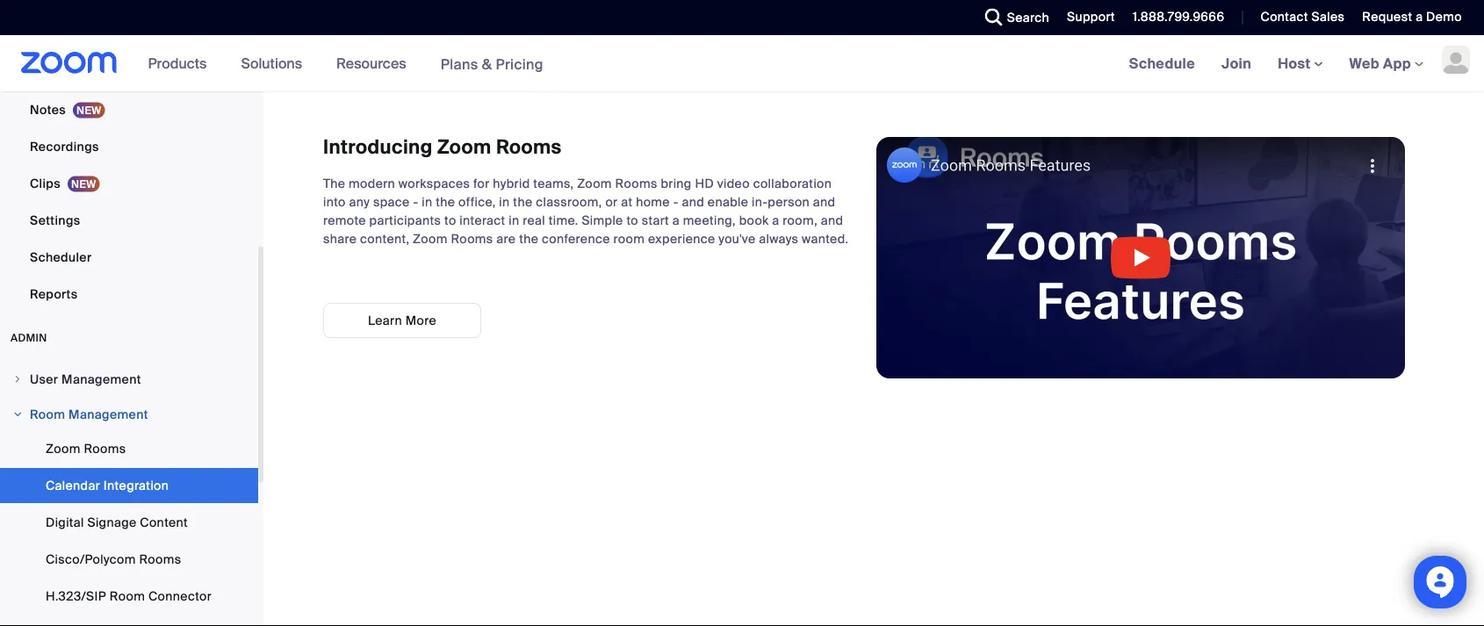 Task type: vqa. For each thing, say whether or not it's contained in the screenshot.
"CLOSE" image
no



Task type: describe. For each thing, give the bounding box(es) containing it.
rooms down interact
[[451, 231, 493, 247]]

banner containing products
[[0, 35, 1485, 93]]

personal menu menu
[[0, 0, 258, 314]]

learn more
[[368, 312, 437, 329]]

contact
[[1261, 9, 1309, 25]]

hybrid
[[493, 176, 530, 192]]

integration
[[104, 477, 169, 494]]

2 horizontal spatial a
[[1416, 9, 1423, 25]]

solutions
[[241, 54, 302, 72]]

h.323/sip room connector link
[[0, 579, 258, 614]]

schedule link
[[1116, 35, 1209, 91]]

h.323/sip room connector
[[46, 588, 212, 604]]

cisco/polycom rooms link
[[0, 542, 258, 577]]

products button
[[148, 35, 215, 91]]

room management
[[30, 406, 148, 423]]

start
[[642, 213, 669, 229]]

calendar integration link
[[0, 468, 258, 503]]

right image
[[12, 409, 23, 420]]

plans
[[441, 55, 478, 73]]

cisco/polycom
[[46, 551, 136, 567]]

meeting,
[[683, 213, 736, 229]]

schedule
[[1129, 54, 1196, 72]]

or
[[606, 194, 618, 210]]

2 - from the left
[[673, 194, 679, 210]]

calendar integration
[[46, 477, 169, 494]]

content,
[[360, 231, 410, 247]]

side navigation navigation
[[0, 0, 264, 626]]

scheduler
[[30, 249, 92, 265]]

h.323/sip
[[46, 588, 106, 604]]

notes
[[30, 101, 66, 118]]

room management menu
[[0, 431, 258, 616]]

the up real
[[513, 194, 533, 210]]

zoom rooms link
[[0, 431, 258, 466]]

room,
[[783, 213, 818, 229]]

recordings link
[[0, 129, 258, 164]]

the
[[323, 176, 345, 192]]

room inside menu
[[110, 588, 145, 604]]

collaboration
[[753, 176, 832, 192]]

in down the hybrid
[[499, 194, 510, 210]]

zoom down the participants
[[413, 231, 448, 247]]

workspaces
[[399, 176, 470, 192]]

hd
[[695, 176, 714, 192]]

plans & pricing
[[441, 55, 544, 73]]

home
[[636, 194, 670, 210]]

products
[[148, 54, 207, 72]]

you've
[[719, 231, 756, 247]]

settings
[[30, 212, 80, 228]]

1 horizontal spatial a
[[772, 213, 780, 229]]

are
[[497, 231, 516, 247]]

the down real
[[519, 231, 539, 247]]

digital signage content link
[[0, 505, 258, 540]]

solutions button
[[241, 35, 310, 91]]

remote
[[323, 213, 366, 229]]

video
[[718, 176, 750, 192]]

request a demo
[[1363, 9, 1463, 25]]

learn
[[368, 312, 402, 329]]

introducing
[[323, 135, 433, 160]]

search
[[1007, 9, 1050, 25]]

teams,
[[533, 176, 574, 192]]

for
[[474, 176, 490, 192]]

connector
[[148, 588, 212, 604]]

participants
[[369, 213, 441, 229]]

request
[[1363, 9, 1413, 25]]

notes link
[[0, 92, 258, 127]]

web
[[1350, 54, 1380, 72]]

room
[[614, 231, 645, 247]]

room management menu item
[[0, 398, 258, 431]]

rooms up calendar integration on the left bottom of page
[[84, 441, 126, 457]]

real
[[523, 213, 545, 229]]

digital signage content
[[46, 514, 188, 531]]

management for user management
[[62, 371, 141, 387]]

resources button
[[337, 35, 414, 91]]

calendar
[[46, 477, 100, 494]]

host button
[[1278, 54, 1323, 72]]

person
[[768, 194, 810, 210]]

clips link
[[0, 166, 258, 201]]

resources
[[337, 54, 406, 72]]

rooms up at
[[615, 176, 658, 192]]

zoom rooms
[[46, 441, 126, 457]]

join
[[1222, 54, 1252, 72]]

in down workspaces
[[422, 194, 433, 210]]

zoom up for
[[437, 135, 491, 160]]

bring
[[661, 176, 692, 192]]

any
[[349, 194, 370, 210]]

cisco/polycom rooms
[[46, 551, 181, 567]]

user management menu item
[[0, 363, 258, 396]]



Task type: locate. For each thing, give the bounding box(es) containing it.
experience
[[648, 231, 716, 247]]

host
[[1278, 54, 1315, 72]]

introducing zoom rooms
[[323, 135, 562, 160]]

zoom
[[437, 135, 491, 160], [577, 176, 612, 192], [413, 231, 448, 247], [46, 441, 81, 457]]

plans & pricing link
[[441, 55, 544, 73], [441, 55, 544, 73]]

zoom up or
[[577, 176, 612, 192]]

rooms up the hybrid
[[496, 135, 562, 160]]

recordings
[[30, 138, 99, 155]]

search button
[[972, 0, 1054, 35]]

0 horizontal spatial -
[[413, 194, 419, 210]]

1 horizontal spatial to
[[627, 213, 639, 229]]

- down bring
[[673, 194, 679, 210]]

management up room management
[[62, 371, 141, 387]]

zoom logo image
[[21, 52, 117, 74]]

in left real
[[509, 213, 520, 229]]

enable
[[708, 194, 749, 210]]

a up "experience"
[[673, 213, 680, 229]]

into
[[323, 194, 346, 210]]

-
[[413, 194, 419, 210], [673, 194, 679, 210]]

share
[[323, 231, 357, 247]]

interact
[[460, 213, 506, 229]]

right image
[[12, 374, 23, 385]]

1.888.799.9666 button up schedule
[[1120, 0, 1229, 35]]

menu item
[[0, 618, 258, 626]]

product information navigation
[[135, 35, 557, 93]]

web app
[[1350, 54, 1412, 72]]

a up the always at the right
[[772, 213, 780, 229]]

sales
[[1312, 9, 1345, 25]]

learn more link
[[323, 303, 481, 338]]

scheduler link
[[0, 240, 258, 275]]

conference
[[542, 231, 610, 247]]

- up the participants
[[413, 194, 419, 210]]

profile picture image
[[1442, 46, 1471, 74]]

the
[[436, 194, 455, 210], [513, 194, 533, 210], [519, 231, 539, 247]]

app
[[1384, 54, 1412, 72]]

digital
[[46, 514, 84, 531]]

request a demo link
[[1350, 0, 1485, 35], [1363, 9, 1463, 25]]

room down cisco/polycom rooms link
[[110, 588, 145, 604]]

contact sales
[[1261, 9, 1345, 25]]

banner
[[0, 35, 1485, 93]]

simple
[[582, 213, 623, 229]]

office,
[[459, 194, 496, 210]]

management inside menu item
[[62, 371, 141, 387]]

web app button
[[1350, 54, 1424, 72]]

a left demo
[[1416, 9, 1423, 25]]

join link
[[1209, 35, 1265, 91]]

1.888.799.9666
[[1133, 9, 1225, 25]]

and up room,
[[813, 194, 836, 210]]

support link
[[1054, 0, 1120, 35], [1067, 9, 1115, 25]]

and down hd
[[682, 194, 705, 210]]

a
[[1416, 9, 1423, 25], [673, 213, 680, 229], [772, 213, 780, 229]]

1.888.799.9666 button
[[1120, 0, 1229, 35], [1133, 9, 1225, 25]]

admin
[[11, 331, 47, 345]]

1 horizontal spatial room
[[110, 588, 145, 604]]

to up room
[[627, 213, 639, 229]]

1 to from the left
[[444, 213, 456, 229]]

1.888.799.9666 button up schedule link
[[1133, 9, 1225, 25]]

demo
[[1427, 9, 1463, 25]]

at
[[621, 194, 633, 210]]

management up zoom rooms link
[[69, 406, 148, 423]]

management inside menu item
[[69, 406, 148, 423]]

zoom up calendar
[[46, 441, 81, 457]]

to
[[444, 213, 456, 229], [627, 213, 639, 229]]

pricing
[[496, 55, 544, 73]]

0 horizontal spatial room
[[30, 406, 65, 423]]

meetings navigation
[[1116, 35, 1485, 93]]

time.
[[549, 213, 579, 229]]

signage
[[87, 514, 137, 531]]

the down workspaces
[[436, 194, 455, 210]]

content
[[140, 514, 188, 531]]

0 vertical spatial room
[[30, 406, 65, 423]]

to left interact
[[444, 213, 456, 229]]

room
[[30, 406, 65, 423], [110, 588, 145, 604]]

classroom,
[[536, 194, 602, 210]]

rooms
[[496, 135, 562, 160], [615, 176, 658, 192], [451, 231, 493, 247], [84, 441, 126, 457], [139, 551, 181, 567]]

more
[[406, 312, 437, 329]]

0 vertical spatial management
[[62, 371, 141, 387]]

zoom inside room management menu
[[46, 441, 81, 457]]

user
[[30, 371, 58, 387]]

clips
[[30, 175, 61, 192]]

support
[[1067, 9, 1115, 25]]

user management
[[30, 371, 141, 387]]

space
[[373, 194, 410, 210]]

admin menu menu
[[0, 363, 258, 626]]

reports
[[30, 286, 78, 302]]

0 horizontal spatial to
[[444, 213, 456, 229]]

settings link
[[0, 203, 258, 238]]

1 - from the left
[[413, 194, 419, 210]]

0 horizontal spatial a
[[673, 213, 680, 229]]

1 vertical spatial room
[[110, 588, 145, 604]]

modern
[[349, 176, 395, 192]]

wanted.
[[802, 231, 849, 247]]

the modern workspaces for hybrid teams, zoom rooms bring hd video collaboration into any space - in the office, in the classroom, or at home - and enable in-person and remote participants to interact in real time. simple to start a meeting, book a room, and share content, zoom rooms are the conference room experience you've always wanted.
[[323, 176, 849, 247]]

&
[[482, 55, 492, 73]]

in-
[[752, 194, 768, 210]]

2 to from the left
[[627, 213, 639, 229]]

rooms down content
[[139, 551, 181, 567]]

1 horizontal spatial -
[[673, 194, 679, 210]]

reports link
[[0, 277, 258, 312]]

management for room management
[[69, 406, 148, 423]]

1 vertical spatial management
[[69, 406, 148, 423]]

room right right image
[[30, 406, 65, 423]]

room inside menu item
[[30, 406, 65, 423]]

and up wanted. at right
[[821, 213, 844, 229]]



